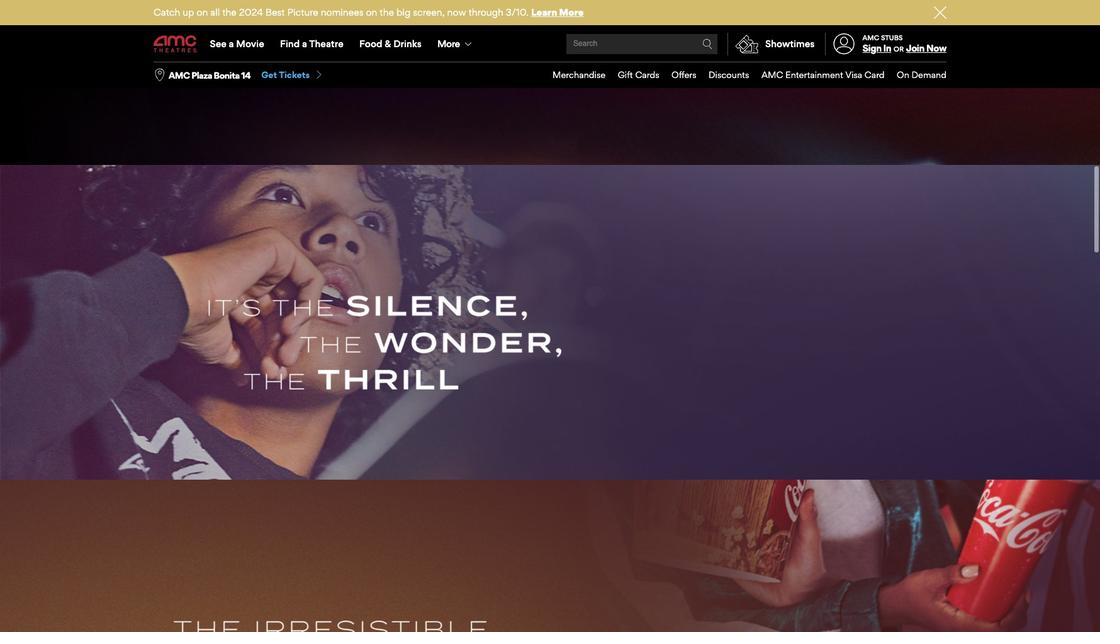 Task type: describe. For each thing, give the bounding box(es) containing it.
drinks
[[394, 38, 422, 50]]

gift cards
[[618, 69, 660, 80]]

&
[[385, 38, 391, 50]]

movie
[[236, 38, 264, 50]]

theatre
[[309, 38, 344, 50]]

user profile image
[[827, 34, 862, 55]]

discounts
[[709, 69, 750, 80]]

1 horizontal spatial more
[[560, 6, 584, 18]]

amc entertainment visa card link
[[750, 62, 885, 88]]

all
[[210, 6, 220, 18]]

there's more to a movie than just the movie image
[[154, 0, 547, 196]]

see
[[210, 38, 227, 50]]

menu containing merchandise
[[541, 62, 947, 88]]

food & drinks
[[360, 38, 422, 50]]

sign in or join amc stubs element
[[825, 26, 947, 62]]

see a movie
[[210, 38, 264, 50]]

sign
[[863, 42, 882, 54]]

a for movie
[[229, 38, 234, 50]]

learn
[[531, 6, 557, 18]]

1 the from the left
[[222, 6, 237, 18]]

3/10.
[[506, 6, 529, 18]]

find a theatre
[[280, 38, 344, 50]]

join now button
[[907, 42, 947, 54]]

sign in button
[[863, 42, 892, 54]]

see a movie link
[[202, 26, 272, 62]]

now
[[447, 6, 466, 18]]

up
[[183, 6, 194, 18]]

more inside 'button'
[[438, 38, 460, 50]]

visa
[[846, 69, 863, 80]]

now
[[927, 42, 947, 54]]

tickets
[[279, 69, 310, 80]]

amc plaza bonita 14
[[169, 70, 251, 80]]

demand
[[912, 69, 947, 80]]

nominees
[[321, 6, 364, 18]]

showtimes link
[[728, 33, 815, 55]]

amc plaza bonita 14 button
[[169, 69, 251, 81]]

showtimes image
[[729, 33, 766, 55]]

food & drinks link
[[352, 26, 430, 62]]

catch
[[154, 6, 180, 18]]

amc entertainment visa card
[[762, 69, 885, 80]]

offers link
[[660, 62, 697, 88]]

get tickets link
[[261, 69, 324, 81]]

find
[[280, 38, 300, 50]]

submit search icon image
[[703, 39, 713, 49]]

best
[[266, 6, 285, 18]]

amc stubs sign in or join now
[[863, 33, 947, 54]]



Task type: locate. For each thing, give the bounding box(es) containing it.
on demand
[[897, 69, 947, 80]]

picture
[[287, 6, 319, 18]]

1 horizontal spatial on
[[366, 6, 377, 18]]

gift cards link
[[606, 62, 660, 88]]

1 vertical spatial menu
[[541, 62, 947, 88]]

search the AMC website text field
[[572, 39, 703, 49]]

on right nominees at the left top
[[366, 6, 377, 18]]

gift
[[618, 69, 633, 80]]

on
[[897, 69, 910, 80]]

offers
[[672, 69, 697, 80]]

a right see
[[229, 38, 234, 50]]

amc for sign
[[863, 33, 880, 42]]

0 horizontal spatial the
[[222, 6, 237, 18]]

more right learn
[[560, 6, 584, 18]]

2024
[[239, 6, 263, 18]]

amc inside amc stubs sign in or join now
[[863, 33, 880, 42]]

stubs
[[882, 33, 903, 42]]

0 horizontal spatial a
[[229, 38, 234, 50]]

more button
[[430, 26, 482, 62]]

amc logo image
[[154, 36, 198, 53], [154, 36, 198, 53]]

more
[[560, 6, 584, 18], [438, 38, 460, 50]]

2 on from the left
[[366, 6, 377, 18]]

2 the from the left
[[380, 6, 394, 18]]

1 on from the left
[[197, 6, 208, 18]]

card
[[865, 69, 885, 80]]

1 horizontal spatial amc
[[762, 69, 784, 80]]

1 a from the left
[[229, 38, 234, 50]]

a
[[229, 38, 234, 50], [302, 38, 307, 50]]

a right find
[[302, 38, 307, 50]]

or
[[894, 45, 904, 54]]

on left all
[[197, 6, 208, 18]]

find a theatre link
[[272, 26, 352, 62]]

discounts link
[[697, 62, 750, 88]]

merchandise
[[553, 69, 606, 80]]

the left big
[[380, 6, 394, 18]]

in
[[884, 42, 892, 54]]

14
[[241, 70, 251, 80]]

1 horizontal spatial the
[[380, 6, 394, 18]]

food
[[360, 38, 383, 50]]

through
[[469, 6, 504, 18]]

the irresistible popcorn image
[[154, 500, 547, 632]]

amc up sign
[[863, 33, 880, 42]]

the right all
[[222, 6, 237, 18]]

1 vertical spatial more
[[438, 38, 460, 50]]

amc left plaza
[[169, 70, 190, 80]]

amc for visa
[[762, 69, 784, 80]]

dialog
[[0, 0, 1101, 632]]

on
[[197, 6, 208, 18], [366, 6, 377, 18]]

on demand link
[[885, 62, 947, 88]]

get tickets
[[261, 69, 310, 80]]

catch up on all the 2024 best picture nominees on the big screen, now through 3/10. learn more
[[154, 6, 584, 18]]

merchandise link
[[541, 62, 606, 88]]

amc inside button
[[169, 70, 190, 80]]

it's the silence, the wonder, the thrill image
[[188, 175, 582, 511]]

big
[[397, 6, 411, 18]]

join
[[907, 42, 925, 54]]

entertainment
[[786, 69, 844, 80]]

plaza
[[192, 70, 212, 80]]

screen,
[[413, 6, 445, 18]]

menu down showtimes image
[[541, 62, 947, 88]]

amc for bonita
[[169, 70, 190, 80]]

menu down learn
[[154, 26, 947, 62]]

0 horizontal spatial on
[[197, 6, 208, 18]]

amc down showtimes link
[[762, 69, 784, 80]]

more down now
[[438, 38, 460, 50]]

0 vertical spatial more
[[560, 6, 584, 18]]

bonita
[[214, 70, 240, 80]]

a for theatre
[[302, 38, 307, 50]]

menu containing more
[[154, 26, 947, 62]]

get
[[261, 69, 277, 80]]

cards
[[636, 69, 660, 80]]

learn more link
[[531, 6, 584, 18]]

close this dialog image
[[1079, 608, 1091, 620]]

1 horizontal spatial a
[[302, 38, 307, 50]]

2 a from the left
[[302, 38, 307, 50]]

amc
[[863, 33, 880, 42], [762, 69, 784, 80], [169, 70, 190, 80]]

0 horizontal spatial more
[[438, 38, 460, 50]]

the
[[222, 6, 237, 18], [380, 6, 394, 18]]

menu
[[154, 26, 947, 62], [541, 62, 947, 88]]

0 vertical spatial menu
[[154, 26, 947, 62]]

2 horizontal spatial amc
[[863, 33, 880, 42]]

0 horizontal spatial amc
[[169, 70, 190, 80]]

showtimes
[[766, 38, 815, 50]]



Task type: vqa. For each thing, say whether or not it's contained in the screenshot.
More to the left
yes



